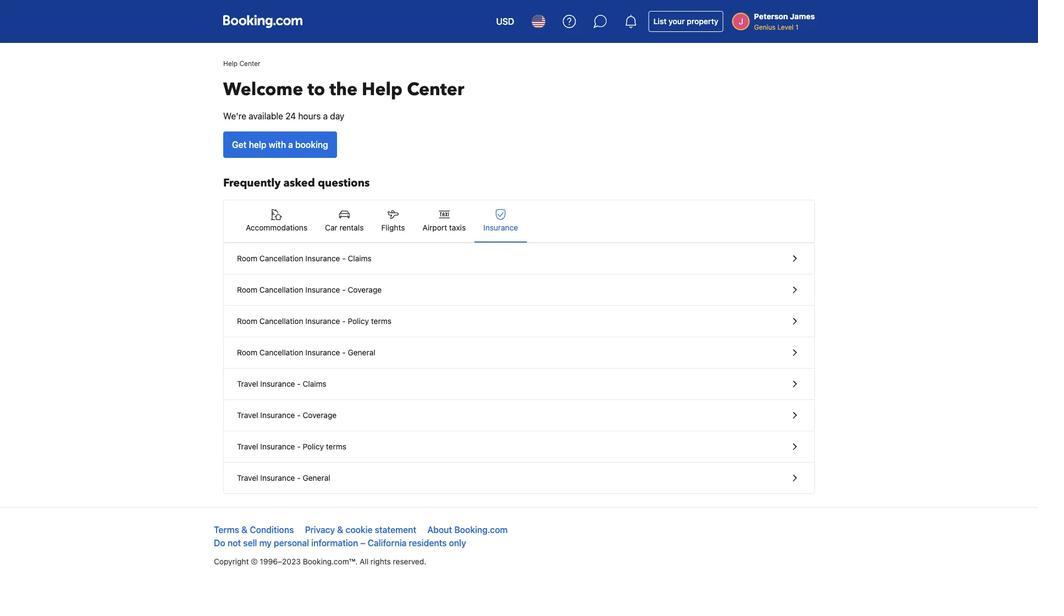 Task type: locate. For each thing, give the bounding box(es) containing it.
questions
[[318, 176, 370, 191]]

information
[[312, 538, 358, 548]]

conditions
[[250, 525, 294, 535]]

insurance down travel insurance - claims
[[260, 411, 295, 420]]

travel for travel insurance - policy terms
[[237, 442, 258, 451]]

cancellation down room cancellation insurance - claims
[[260, 285, 304, 294]]

reserved.
[[393, 557, 427, 566]]

california
[[368, 538, 407, 548]]

travel inside button
[[237, 473, 258, 483]]

1 & from the left
[[242, 525, 248, 535]]

travel up travel insurance - general
[[237, 442, 258, 451]]

travel insurance - policy terms
[[237, 442, 347, 451]]

terms
[[214, 525, 239, 535]]

2 room from the top
[[237, 285, 258, 294]]

insurance inside button
[[260, 473, 295, 483]]

4 room from the top
[[237, 348, 258, 357]]

0 horizontal spatial a
[[288, 139, 293, 150]]

peterson
[[755, 12, 789, 21]]

1 horizontal spatial a
[[323, 111, 328, 121]]

do not sell my personal information – california residents only link
[[214, 538, 467, 548]]

1 vertical spatial terms
[[326, 442, 347, 451]]

help right the
[[362, 78, 403, 102]]

1 vertical spatial help
[[362, 78, 403, 102]]

list your property link
[[649, 11, 724, 32]]

0 horizontal spatial policy
[[303, 442, 324, 451]]

with
[[269, 139, 286, 150]]

tab list
[[224, 200, 815, 243]]

terms
[[371, 317, 392, 326], [326, 442, 347, 451]]

1 travel from the top
[[237, 379, 258, 388]]

travel up travel insurance - coverage
[[237, 379, 258, 388]]

usd
[[496, 16, 515, 27]]

insurance down the car
[[306, 254, 340, 263]]

coverage inside button
[[348, 285, 382, 294]]

insurance up travel insurance - coverage
[[260, 379, 295, 388]]

- down travel insurance - coverage
[[297, 442, 301, 451]]

room cancellation insurance - claims
[[237, 254, 372, 263]]

level
[[778, 23, 794, 31]]

we're available 24 hours a day
[[223, 111, 345, 121]]

claims down rentals
[[348, 254, 372, 263]]

cancellation for room cancellation insurance - policy terms
[[260, 317, 304, 326]]

a right with
[[288, 139, 293, 150]]

2 & from the left
[[337, 525, 344, 535]]

0 vertical spatial claims
[[348, 254, 372, 263]]

help
[[223, 59, 238, 67], [362, 78, 403, 102]]

2 travel from the top
[[237, 411, 258, 420]]

help up welcome at top
[[223, 59, 238, 67]]

& up sell
[[242, 525, 248, 535]]

4 travel from the top
[[237, 473, 258, 483]]

& for terms
[[242, 525, 248, 535]]

residents
[[409, 538, 447, 548]]

room inside room cancellation insurance - policy terms button
[[237, 317, 258, 326]]

1 horizontal spatial center
[[407, 78, 465, 102]]

terms & conditions link
[[214, 525, 294, 535]]

room inside room cancellation insurance - coverage button
[[237, 285, 258, 294]]

cancellation up travel insurance - claims
[[260, 348, 304, 357]]

taxis
[[450, 223, 466, 232]]

accommodations button
[[237, 200, 316, 242]]

& up do not sell my personal information – california residents only link
[[337, 525, 344, 535]]

a left day
[[323, 111, 328, 121]]

0 vertical spatial general
[[348, 348, 376, 357]]

1 vertical spatial coverage
[[303, 411, 337, 420]]

to
[[308, 78, 325, 102]]

0 vertical spatial policy
[[348, 317, 369, 326]]

insurance down travel insurance - policy terms
[[260, 473, 295, 483]]

travel down travel insurance - claims
[[237, 411, 258, 420]]

0 vertical spatial terms
[[371, 317, 392, 326]]

room inside room cancellation insurance - claims button
[[237, 254, 258, 263]]

travel insurance - general button
[[224, 463, 815, 494]]

booking
[[295, 139, 328, 150]]

travel insurance - policy terms button
[[224, 431, 815, 463]]

rentals
[[340, 223, 364, 232]]

privacy & cookie statement link
[[305, 525, 417, 535]]

travel insurance - claims
[[237, 379, 327, 388]]

0 horizontal spatial &
[[242, 525, 248, 535]]

0 horizontal spatial help
[[223, 59, 238, 67]]

insurance up room cancellation insurance - claims button
[[484, 223, 518, 232]]

travel for travel insurance - general
[[237, 473, 258, 483]]

only
[[449, 538, 467, 548]]

0 vertical spatial coverage
[[348, 285, 382, 294]]

list
[[654, 17, 667, 26]]

travel insurance - coverage button
[[224, 400, 815, 431]]

claims
[[348, 254, 372, 263], [303, 379, 327, 388]]

terms & conditions
[[214, 525, 294, 535]]

- down room cancellation insurance - general
[[297, 379, 301, 388]]

general
[[348, 348, 376, 357], [303, 473, 331, 483]]

0 horizontal spatial coverage
[[303, 411, 337, 420]]

insurance
[[484, 223, 518, 232], [306, 254, 340, 263], [306, 285, 340, 294], [306, 317, 340, 326], [306, 348, 340, 357], [260, 379, 295, 388], [260, 411, 295, 420], [260, 442, 295, 451], [260, 473, 295, 483]]

claims down room cancellation insurance - general
[[303, 379, 327, 388]]

1 horizontal spatial &
[[337, 525, 344, 535]]

available
[[249, 111, 283, 121]]

0 horizontal spatial general
[[303, 473, 331, 483]]

policy
[[348, 317, 369, 326], [303, 442, 324, 451]]

1 vertical spatial a
[[288, 139, 293, 150]]

1 horizontal spatial general
[[348, 348, 376, 357]]

flights button
[[373, 200, 414, 242]]

2 cancellation from the top
[[260, 285, 304, 294]]

0 vertical spatial a
[[323, 111, 328, 121]]

statement
[[375, 525, 417, 535]]

- down room cancellation insurance - coverage
[[342, 317, 346, 326]]

travel for travel insurance - claims
[[237, 379, 258, 388]]

insurance up room cancellation insurance - policy terms
[[306, 285, 340, 294]]

cancellation
[[260, 254, 304, 263], [260, 285, 304, 294], [260, 317, 304, 326], [260, 348, 304, 357]]

room cancellation insurance - general
[[237, 348, 376, 357]]

1 room from the top
[[237, 254, 258, 263]]

general inside button
[[348, 348, 376, 357]]

room cancellation insurance - policy terms button
[[224, 306, 815, 337]]

a
[[323, 111, 328, 121], [288, 139, 293, 150]]

center
[[240, 59, 261, 67], [407, 78, 465, 102]]

asked
[[284, 176, 315, 191]]

about
[[428, 525, 452, 535]]

room inside button
[[237, 348, 258, 357]]

airport
[[423, 223, 447, 232]]

0 vertical spatial center
[[240, 59, 261, 67]]

hours
[[298, 111, 321, 121]]

4 cancellation from the top
[[260, 348, 304, 357]]

get help with a booking
[[232, 139, 328, 150]]

room
[[237, 254, 258, 263], [237, 285, 258, 294], [237, 317, 258, 326], [237, 348, 258, 357]]

claims inside button
[[303, 379, 327, 388]]

1 horizontal spatial coverage
[[348, 285, 382, 294]]

privacy
[[305, 525, 335, 535]]

travel up the "terms & conditions"
[[237, 473, 258, 483]]

your
[[669, 17, 685, 26]]

1 cancellation from the top
[[260, 254, 304, 263]]

copyright © 1996–2023 booking.com™. all rights reserved.
[[214, 557, 427, 566]]

1 horizontal spatial claims
[[348, 254, 372, 263]]

&
[[242, 525, 248, 535], [337, 525, 344, 535]]

insurance button
[[475, 200, 527, 242]]

0 horizontal spatial claims
[[303, 379, 327, 388]]

- up travel insurance - policy terms
[[297, 411, 301, 420]]

0 vertical spatial help
[[223, 59, 238, 67]]

airport taxis button
[[414, 200, 475, 242]]

-
[[342, 254, 346, 263], [342, 285, 346, 294], [342, 317, 346, 326], [342, 348, 346, 357], [297, 379, 301, 388], [297, 411, 301, 420], [297, 442, 301, 451], [297, 473, 301, 483]]

3 room from the top
[[237, 317, 258, 326]]

3 travel from the top
[[237, 442, 258, 451]]

cancellation down accommodations
[[260, 254, 304, 263]]

help
[[249, 139, 267, 150]]

james
[[791, 12, 815, 21]]

coverage
[[348, 285, 382, 294], [303, 411, 337, 420]]

a inside button
[[288, 139, 293, 150]]

1 vertical spatial general
[[303, 473, 331, 483]]

1 vertical spatial claims
[[303, 379, 327, 388]]

1 vertical spatial center
[[407, 78, 465, 102]]

cancellation up room cancellation insurance - general
[[260, 317, 304, 326]]

3 cancellation from the top
[[260, 317, 304, 326]]

not
[[228, 538, 241, 548]]

booking.com online hotel reservations image
[[223, 15, 303, 28]]

travel insurance - coverage
[[237, 411, 337, 420]]

- down travel insurance - policy terms
[[297, 473, 301, 483]]



Task type: vqa. For each thing, say whether or not it's contained in the screenshot.
Step
no



Task type: describe. For each thing, give the bounding box(es) containing it.
insurance up travel insurance - general
[[260, 442, 295, 451]]

cancellation for room cancellation insurance - claims
[[260, 254, 304, 263]]

travel for travel insurance - coverage
[[237, 411, 258, 420]]

frequently asked questions
[[223, 176, 370, 191]]

booking.com™.
[[303, 557, 358, 566]]

list your property
[[654, 17, 719, 26]]

car rentals
[[325, 223, 364, 232]]

we're
[[223, 111, 247, 121]]

cancellation for room cancellation insurance - coverage
[[260, 285, 304, 294]]

sell
[[243, 538, 257, 548]]

1 horizontal spatial terms
[[371, 317, 392, 326]]

about booking.com do not sell my personal information – california residents only
[[214, 525, 508, 548]]

coverage inside button
[[303, 411, 337, 420]]

room cancellation insurance - coverage button
[[224, 275, 815, 306]]

get help with a booking button
[[223, 132, 337, 158]]

insurance down room cancellation insurance - policy terms
[[306, 348, 340, 357]]

room for room cancellation insurance - policy terms
[[237, 317, 258, 326]]

day
[[330, 111, 345, 121]]

travel insurance - general
[[237, 473, 331, 483]]

usd button
[[490, 8, 521, 35]]

room for room cancellation insurance - general
[[237, 348, 258, 357]]

24
[[286, 111, 296, 121]]

©
[[251, 557, 258, 566]]

do
[[214, 538, 225, 548]]

tab list containing accommodations
[[224, 200, 815, 243]]

genius
[[755, 23, 776, 31]]

copyright
[[214, 557, 249, 566]]

- up room cancellation insurance - policy terms
[[342, 285, 346, 294]]

accommodations
[[246, 223, 308, 232]]

personal
[[274, 538, 309, 548]]

welcome to the help center
[[223, 78, 465, 102]]

insurance down room cancellation insurance - coverage
[[306, 317, 340, 326]]

insurance inside 'button'
[[484, 223, 518, 232]]

general inside button
[[303, 473, 331, 483]]

frequently
[[223, 176, 281, 191]]

–
[[361, 538, 366, 548]]

- down car rentals at the top left of the page
[[342, 254, 346, 263]]

0 horizontal spatial center
[[240, 59, 261, 67]]

car
[[325, 223, 338, 232]]

1996–2023
[[260, 557, 301, 566]]

- down room cancellation insurance - policy terms
[[342, 348, 346, 357]]

& for privacy
[[337, 525, 344, 535]]

flights
[[382, 223, 405, 232]]

welcome
[[223, 78, 303, 102]]

room for room cancellation insurance - coverage
[[237, 285, 258, 294]]

privacy & cookie statement
[[305, 525, 417, 535]]

- inside button
[[297, 473, 301, 483]]

room cancellation insurance - policy terms
[[237, 317, 392, 326]]

airport taxis
[[423, 223, 466, 232]]

travel insurance - claims button
[[224, 369, 815, 400]]

help center
[[223, 59, 261, 67]]

car rentals button
[[316, 200, 373, 242]]

get
[[232, 139, 247, 150]]

cancellation for room cancellation insurance - general
[[260, 348, 304, 357]]

peterson james genius level 1
[[755, 12, 815, 31]]

cookie
[[346, 525, 373, 535]]

booking.com
[[455, 525, 508, 535]]

my
[[259, 538, 272, 548]]

0 horizontal spatial terms
[[326, 442, 347, 451]]

about booking.com link
[[428, 525, 508, 535]]

room cancellation insurance - claims button
[[224, 243, 815, 275]]

1
[[796, 23, 799, 31]]

claims inside button
[[348, 254, 372, 263]]

property
[[687, 17, 719, 26]]

1 horizontal spatial help
[[362, 78, 403, 102]]

1 horizontal spatial policy
[[348, 317, 369, 326]]

all
[[360, 557, 369, 566]]

the
[[330, 78, 358, 102]]

room cancellation insurance - general button
[[224, 337, 815, 369]]

room for room cancellation insurance - claims
[[237, 254, 258, 263]]

rights
[[371, 557, 391, 566]]

room cancellation insurance - coverage
[[237, 285, 382, 294]]

1 vertical spatial policy
[[303, 442, 324, 451]]



